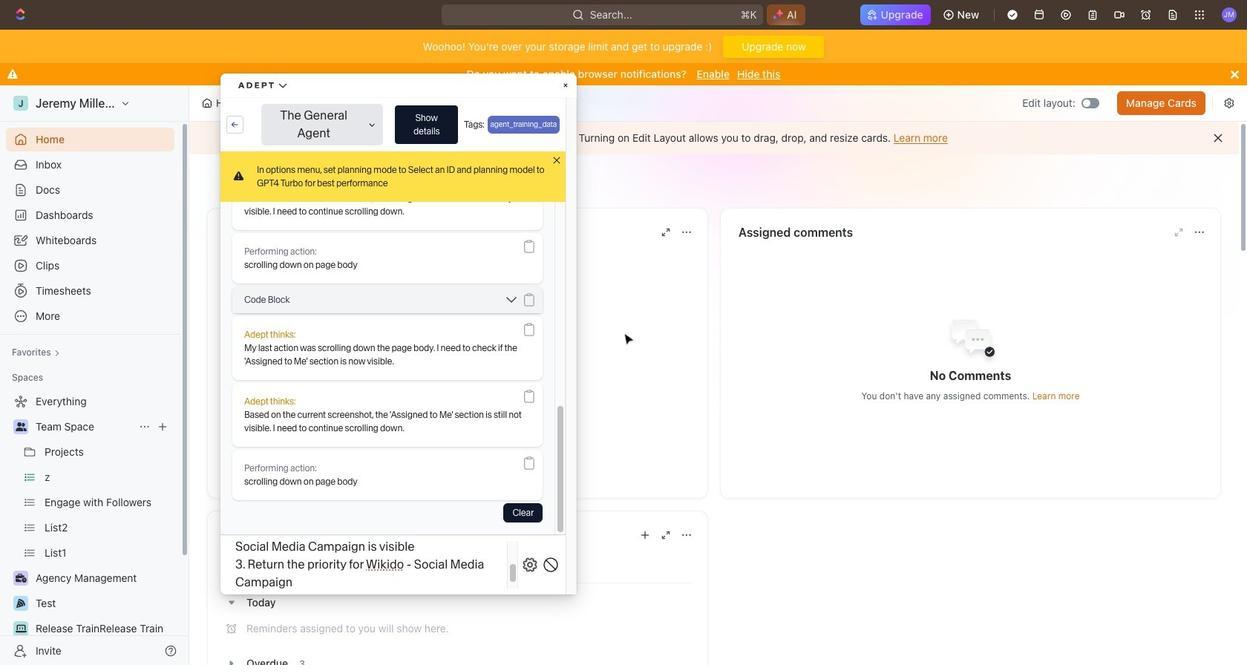 Task type: vqa. For each thing, say whether or not it's contained in the screenshot.
tree in the sidebar navigation
yes



Task type: locate. For each thing, give the bounding box(es) containing it.
1 vertical spatial business time image
[[15, 574, 26, 583]]

tab list
[[223, 547, 693, 584]]

alert
[[189, 122, 1240, 154]]

pizza slice image
[[16, 599, 25, 608]]

0 horizontal spatial business time image
[[15, 574, 26, 583]]

laptop code image
[[15, 625, 26, 634]]

business time image
[[226, 465, 238, 474], [15, 574, 26, 583]]

user group image
[[15, 423, 26, 432]]

1 horizontal spatial business time image
[[226, 465, 238, 474]]

tree
[[6, 390, 175, 665]]



Task type: describe. For each thing, give the bounding box(es) containing it.
user group image
[[226, 275, 238, 284]]

0 vertical spatial business time image
[[226, 465, 238, 474]]

tree inside the sidebar navigation
[[6, 390, 175, 665]]

jeremy miller's workspace, , element
[[13, 96, 28, 111]]

sidebar navigation
[[0, 85, 192, 665]]



